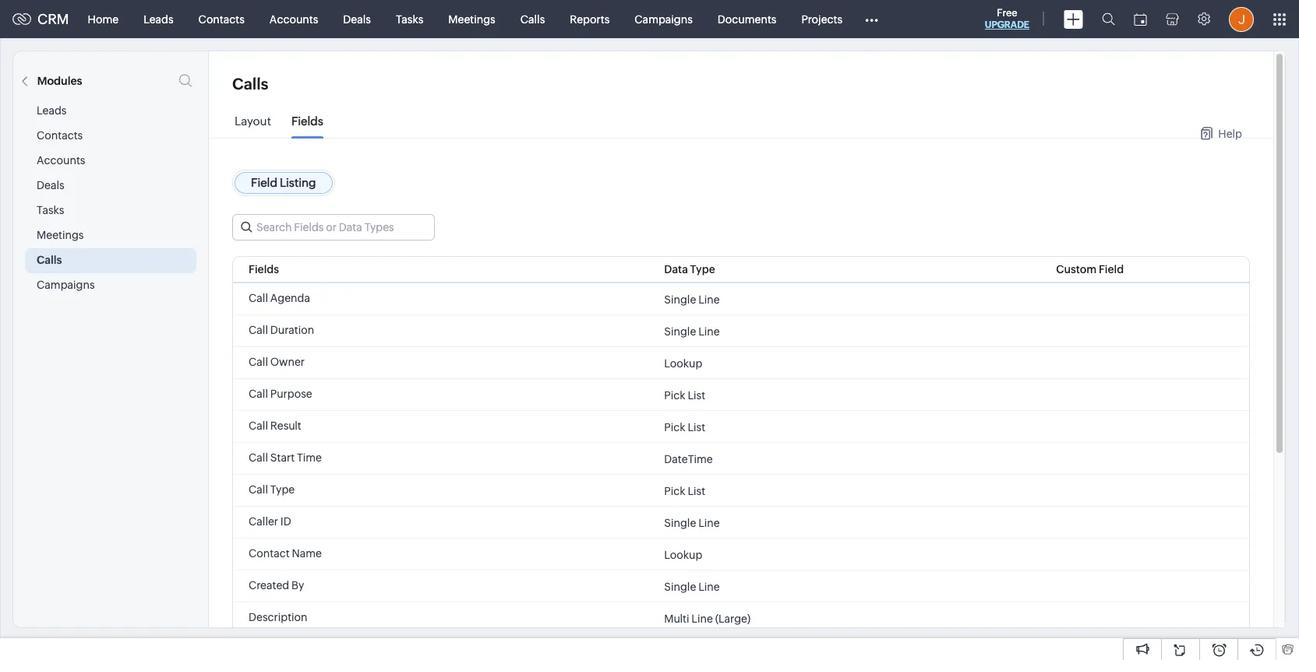 Task type: locate. For each thing, give the bounding box(es) containing it.
2 single from the top
[[664, 325, 696, 338]]

1 horizontal spatial calls
[[232, 75, 268, 93]]

call for call result
[[249, 420, 268, 433]]

contacts
[[198, 13, 245, 25], [37, 129, 83, 142]]

1 horizontal spatial contacts
[[198, 13, 245, 25]]

2 list from the top
[[688, 421, 705, 434]]

3 pick from the top
[[664, 485, 686, 498]]

4 call from the top
[[249, 388, 268, 401]]

3 single line from the top
[[664, 517, 720, 530]]

contacts down modules
[[37, 129, 83, 142]]

pick for purpose
[[664, 389, 686, 402]]

tasks link
[[383, 0, 436, 38]]

leads
[[144, 13, 174, 25], [37, 104, 67, 117]]

contacts link
[[186, 0, 257, 38]]

1 vertical spatial deals
[[37, 179, 64, 192]]

1 single from the top
[[664, 293, 696, 306]]

1 horizontal spatial meetings
[[448, 13, 496, 25]]

name
[[292, 548, 322, 560]]

0 vertical spatial meetings
[[448, 13, 496, 25]]

0 horizontal spatial type
[[270, 484, 295, 496]]

1 lookup from the top
[[664, 357, 703, 370]]

data
[[664, 263, 688, 276]]

1 vertical spatial pick list
[[664, 421, 705, 434]]

call left result
[[249, 420, 268, 433]]

1 vertical spatial leads
[[37, 104, 67, 117]]

0 vertical spatial accounts
[[270, 13, 318, 25]]

3 pick list from the top
[[664, 485, 705, 498]]

upgrade
[[985, 19, 1030, 30]]

1 single line from the top
[[664, 293, 720, 306]]

1 vertical spatial list
[[688, 421, 705, 434]]

pick for type
[[664, 485, 686, 498]]

create menu element
[[1055, 0, 1093, 38]]

type for call type
[[270, 484, 295, 496]]

accounts
[[270, 13, 318, 25], [37, 154, 85, 167]]

deals link
[[331, 0, 383, 38]]

7 call from the top
[[249, 484, 268, 496]]

crm
[[37, 11, 69, 27]]

search image
[[1102, 12, 1115, 26]]

0 vertical spatial type
[[690, 263, 715, 276]]

2 call from the top
[[249, 324, 268, 337]]

3 single from the top
[[664, 517, 696, 530]]

(large)
[[715, 613, 751, 625]]

deals
[[343, 13, 371, 25], [37, 179, 64, 192]]

1 list from the top
[[688, 389, 705, 402]]

duration
[[270, 324, 314, 337]]

list for call type
[[688, 485, 705, 498]]

fields up call agenda
[[249, 263, 279, 276]]

free
[[997, 7, 1018, 19]]

created by
[[249, 580, 304, 592]]

call left duration
[[249, 324, 268, 337]]

0 vertical spatial calls
[[520, 13, 545, 25]]

0 horizontal spatial accounts
[[37, 154, 85, 167]]

1 vertical spatial lookup
[[664, 549, 703, 562]]

calendar image
[[1134, 13, 1147, 25]]

lookup for contact name
[[664, 549, 703, 562]]

leads right the home link in the left top of the page
[[144, 13, 174, 25]]

0 vertical spatial campaigns
[[635, 13, 693, 25]]

1 pick from the top
[[664, 389, 686, 402]]

0 vertical spatial deals
[[343, 13, 371, 25]]

2 vertical spatial pick
[[664, 485, 686, 498]]

contact
[[249, 548, 290, 560]]

0 horizontal spatial fields
[[249, 263, 279, 276]]

0 horizontal spatial tasks
[[37, 204, 64, 217]]

1 vertical spatial contacts
[[37, 129, 83, 142]]

call start time
[[249, 452, 322, 465]]

contact name
[[249, 548, 322, 560]]

tasks
[[396, 13, 423, 25], [37, 204, 64, 217]]

5 call from the top
[[249, 420, 268, 433]]

4 single from the top
[[664, 581, 696, 594]]

projects link
[[789, 0, 855, 38]]

datetime
[[664, 453, 713, 466]]

caller
[[249, 516, 278, 528]]

reports link
[[557, 0, 622, 38]]

list for call purpose
[[688, 389, 705, 402]]

campaigns link
[[622, 0, 705, 38]]

meetings link
[[436, 0, 508, 38]]

deals inside 'link'
[[343, 13, 371, 25]]

calls
[[520, 13, 545, 25], [232, 75, 268, 93], [37, 254, 62, 267]]

meetings
[[448, 13, 496, 25], [37, 229, 84, 242]]

call left owner
[[249, 356, 268, 369]]

2 lookup from the top
[[664, 549, 703, 562]]

6 call from the top
[[249, 452, 268, 465]]

0 horizontal spatial leads
[[37, 104, 67, 117]]

1 horizontal spatial campaigns
[[635, 13, 693, 25]]

call for call start time
[[249, 452, 268, 465]]

owner
[[270, 356, 305, 369]]

field
[[1099, 263, 1124, 276]]

list
[[688, 389, 705, 402], [688, 421, 705, 434], [688, 485, 705, 498]]

single line for caller id
[[664, 517, 720, 530]]

0 vertical spatial pick
[[664, 389, 686, 402]]

1 vertical spatial type
[[270, 484, 295, 496]]

type
[[690, 263, 715, 276], [270, 484, 295, 496]]

2 vertical spatial list
[[688, 485, 705, 498]]

3 list from the top
[[688, 485, 705, 498]]

call left purpose
[[249, 388, 268, 401]]

1 vertical spatial pick
[[664, 421, 686, 434]]

0 horizontal spatial meetings
[[37, 229, 84, 242]]

1 pick list from the top
[[664, 389, 705, 402]]

single line
[[664, 293, 720, 306], [664, 325, 720, 338], [664, 517, 720, 530], [664, 581, 720, 594]]

call up caller at the bottom of the page
[[249, 484, 268, 496]]

campaigns
[[635, 13, 693, 25], [37, 279, 95, 292]]

call for call agenda
[[249, 292, 268, 305]]

1 horizontal spatial fields
[[291, 115, 323, 128]]

1 vertical spatial calls
[[232, 75, 268, 93]]

type down start
[[270, 484, 295, 496]]

call type
[[249, 484, 295, 496]]

call left the agenda
[[249, 292, 268, 305]]

layout
[[235, 115, 271, 128]]

call left start
[[249, 452, 268, 465]]

call
[[249, 292, 268, 305], [249, 324, 268, 337], [249, 356, 268, 369], [249, 388, 268, 401], [249, 420, 268, 433], [249, 452, 268, 465], [249, 484, 268, 496]]

line for duration
[[698, 325, 720, 338]]

fields right layout
[[291, 115, 323, 128]]

2 pick from the top
[[664, 421, 686, 434]]

line
[[698, 293, 720, 306], [698, 325, 720, 338], [698, 517, 720, 530], [698, 581, 720, 594], [692, 613, 713, 625]]

2 pick list from the top
[[664, 421, 705, 434]]

call duration
[[249, 324, 314, 337]]

0 horizontal spatial campaigns
[[37, 279, 95, 292]]

search element
[[1093, 0, 1125, 38]]

2 single line from the top
[[664, 325, 720, 338]]

help
[[1219, 127, 1242, 140]]

0 horizontal spatial calls
[[37, 254, 62, 267]]

1 vertical spatial tasks
[[37, 204, 64, 217]]

0 vertical spatial contacts
[[198, 13, 245, 25]]

single
[[664, 293, 696, 306], [664, 325, 696, 338], [664, 517, 696, 530], [664, 581, 696, 594]]

free upgrade
[[985, 7, 1030, 30]]

1 horizontal spatial leads
[[144, 13, 174, 25]]

lookup
[[664, 357, 703, 370], [664, 549, 703, 562]]

3 call from the top
[[249, 356, 268, 369]]

0 vertical spatial lookup
[[664, 357, 703, 370]]

2 horizontal spatial calls
[[520, 13, 545, 25]]

1 call from the top
[[249, 292, 268, 305]]

call purpose
[[249, 388, 312, 401]]

pick list
[[664, 389, 705, 402], [664, 421, 705, 434], [664, 485, 705, 498]]

call agenda
[[249, 292, 310, 305]]

created
[[249, 580, 289, 592]]

4 single line from the top
[[664, 581, 720, 594]]

0 horizontal spatial deals
[[37, 179, 64, 192]]

1 horizontal spatial deals
[[343, 13, 371, 25]]

0 vertical spatial pick list
[[664, 389, 705, 402]]

2 vertical spatial pick list
[[664, 485, 705, 498]]

Search Fields or Data Types text field
[[233, 215, 434, 240]]

type right the data
[[690, 263, 715, 276]]

single for id
[[664, 517, 696, 530]]

fields
[[291, 115, 323, 128], [249, 263, 279, 276]]

type for data type
[[690, 263, 715, 276]]

0 vertical spatial list
[[688, 389, 705, 402]]

custom field
[[1056, 263, 1124, 276]]

leads down modules
[[37, 104, 67, 117]]

1 horizontal spatial type
[[690, 263, 715, 276]]

lookup for call owner
[[664, 357, 703, 370]]

0 vertical spatial fields
[[291, 115, 323, 128]]

contacts right leads link
[[198, 13, 245, 25]]

0 vertical spatial leads
[[144, 13, 174, 25]]

pick
[[664, 389, 686, 402], [664, 421, 686, 434], [664, 485, 686, 498]]

profile image
[[1229, 7, 1254, 32]]

0 vertical spatial tasks
[[396, 13, 423, 25]]



Task type: vqa. For each thing, say whether or not it's contained in the screenshot.
OWNER
yes



Task type: describe. For each thing, give the bounding box(es) containing it.
call for call type
[[249, 484, 268, 496]]

1 horizontal spatial accounts
[[270, 13, 318, 25]]

Other Modules field
[[855, 7, 889, 32]]

single line for created by
[[664, 581, 720, 594]]

calls link
[[508, 0, 557, 38]]

single for agenda
[[664, 293, 696, 306]]

layout link
[[235, 115, 271, 140]]

purpose
[[270, 388, 312, 401]]

1 vertical spatial meetings
[[37, 229, 84, 242]]

0 horizontal spatial contacts
[[37, 129, 83, 142]]

accounts link
[[257, 0, 331, 38]]

by
[[291, 580, 304, 592]]

description
[[249, 612, 308, 624]]

agenda
[[270, 292, 310, 305]]

line for by
[[698, 581, 720, 594]]

call result
[[249, 420, 301, 433]]

single for by
[[664, 581, 696, 594]]

start
[[270, 452, 295, 465]]

data type
[[664, 263, 715, 276]]

custom
[[1056, 263, 1097, 276]]

documents link
[[705, 0, 789, 38]]

2 vertical spatial calls
[[37, 254, 62, 267]]

1 vertical spatial fields
[[249, 263, 279, 276]]

create menu image
[[1064, 10, 1083, 28]]

single for duration
[[664, 325, 696, 338]]

pick list for call type
[[664, 485, 705, 498]]

pick list for call purpose
[[664, 389, 705, 402]]

contacts inside 'link'
[[198, 13, 245, 25]]

caller id
[[249, 516, 291, 528]]

leads link
[[131, 0, 186, 38]]

reports
[[570, 13, 610, 25]]

modules
[[37, 75, 82, 87]]

line for agenda
[[698, 293, 720, 306]]

multi
[[664, 613, 689, 625]]

single line for call duration
[[664, 325, 720, 338]]

fields link
[[291, 115, 323, 140]]

call owner
[[249, 356, 305, 369]]

profile element
[[1220, 0, 1263, 38]]

home link
[[75, 0, 131, 38]]

pick list for call result
[[664, 421, 705, 434]]

line for id
[[698, 517, 720, 530]]

pick for result
[[664, 421, 686, 434]]

multi line (large)
[[664, 613, 751, 625]]

result
[[270, 420, 301, 433]]

call for call owner
[[249, 356, 268, 369]]

call for call duration
[[249, 324, 268, 337]]

single line for call agenda
[[664, 293, 720, 306]]

time
[[297, 452, 322, 465]]

home
[[88, 13, 119, 25]]

list for call result
[[688, 421, 705, 434]]

1 vertical spatial accounts
[[37, 154, 85, 167]]

documents
[[718, 13, 777, 25]]

crm link
[[12, 11, 69, 27]]

call for call purpose
[[249, 388, 268, 401]]

1 horizontal spatial tasks
[[396, 13, 423, 25]]

id
[[280, 516, 291, 528]]

1 vertical spatial campaigns
[[37, 279, 95, 292]]

projects
[[802, 13, 843, 25]]



